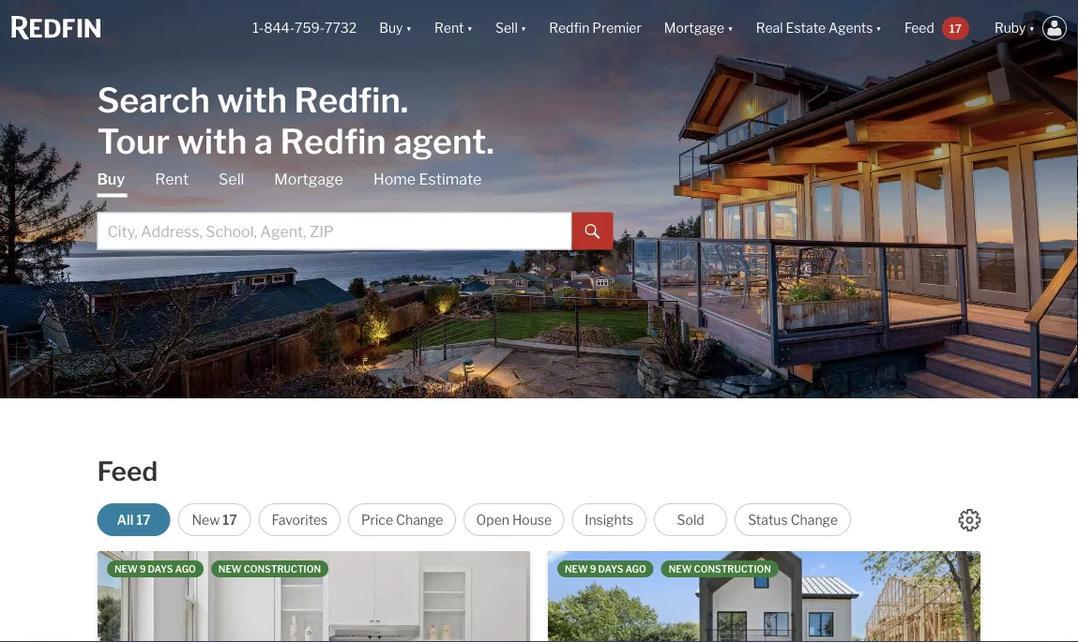 Task type: locate. For each thing, give the bounding box(es) containing it.
0 vertical spatial rent
[[435, 20, 464, 36]]

1 photo of 4902 meller gdns #26, austin, tx 78741 image from the left
[[98, 552, 530, 643]]

buy right 7732
[[379, 20, 403, 36]]

photo of 2711 stacy ln #1, austin, tx 78704 image
[[548, 552, 981, 643], [981, 552, 1078, 643]]

▾ left "sell ▾"
[[467, 20, 473, 36]]

sell inside 'tab list'
[[219, 170, 244, 189]]

change right price
[[396, 512, 443, 528]]

0 horizontal spatial 17
[[136, 512, 151, 528]]

2 change from the left
[[791, 512, 838, 528]]

buy link
[[97, 169, 125, 198]]

sell right rent ▾
[[496, 20, 518, 36]]

mortgage left "real"
[[664, 20, 725, 36]]

mortgage ▾ button
[[653, 0, 745, 56]]

agents
[[829, 20, 873, 36]]

▾ right rent ▾
[[521, 20, 527, 36]]

1 horizontal spatial ago
[[626, 564, 646, 575]]

buy inside 'tab list'
[[97, 170, 125, 189]]

days down insights
[[598, 564, 624, 575]]

1 horizontal spatial redfin
[[549, 20, 590, 36]]

1 ▾ from the left
[[406, 20, 412, 36]]

Price Change radio
[[348, 504, 456, 537]]

All radio
[[97, 504, 170, 537]]

redfin left the 'premier'
[[549, 20, 590, 36]]

rent ▾ button
[[435, 0, 473, 56]]

new down insights
[[565, 564, 588, 575]]

search
[[97, 79, 210, 121]]

mortgage for mortgage ▾
[[664, 20, 725, 36]]

ago
[[175, 564, 196, 575], [626, 564, 646, 575]]

1 photo of 2711 stacy ln #1, austin, tx 78704 image from the left
[[548, 552, 981, 643]]

sell ▾ button
[[484, 0, 538, 56]]

1 vertical spatial sell
[[219, 170, 244, 189]]

days
[[148, 564, 173, 575], [598, 564, 624, 575]]

photo of 4902 meller gdns #26, austin, tx 78741 image down favorites option on the left bottom
[[98, 552, 530, 643]]

redfin up mortgage 'link'
[[280, 121, 386, 162]]

17 left 'ruby'
[[950, 21, 962, 35]]

ago down new
[[175, 564, 196, 575]]

17 right "all"
[[136, 512, 151, 528]]

mortgage link
[[274, 169, 343, 190]]

1 horizontal spatial rent
[[435, 20, 464, 36]]

ago down insights radio
[[626, 564, 646, 575]]

change right status
[[791, 512, 838, 528]]

sell right 'rent' link
[[219, 170, 244, 189]]

home estimate
[[373, 170, 482, 189]]

1 vertical spatial rent
[[155, 170, 189, 189]]

0 vertical spatial buy
[[379, 20, 403, 36]]

rent down tour
[[155, 170, 189, 189]]

1 horizontal spatial sell
[[496, 20, 518, 36]]

rent link
[[155, 169, 189, 190]]

1 new 9 days ago from the left
[[114, 564, 196, 575]]

4 new from the left
[[669, 564, 692, 575]]

buy ▾ button
[[379, 0, 412, 56]]

▾ right 'ruby'
[[1029, 20, 1035, 36]]

change for status change
[[791, 512, 838, 528]]

rent for rent ▾
[[435, 20, 464, 36]]

change
[[396, 512, 443, 528], [791, 512, 838, 528]]

2 photo of 4902 meller gdns #26, austin, tx 78741 image from the left
[[530, 552, 963, 643]]

2 ▾ from the left
[[467, 20, 473, 36]]

2 horizontal spatial 17
[[950, 21, 962, 35]]

2 new 9 days ago from the left
[[565, 564, 646, 575]]

buy
[[379, 20, 403, 36], [97, 170, 125, 189]]

buy for buy
[[97, 170, 125, 189]]

submit search image
[[585, 225, 600, 240]]

redfin premier
[[549, 20, 642, 36]]

mortgage up city, address, school, agent, zip search box
[[274, 170, 343, 189]]

0 horizontal spatial change
[[396, 512, 443, 528]]

feed right agents
[[905, 20, 935, 36]]

1 horizontal spatial mortgage
[[664, 20, 725, 36]]

open house
[[476, 512, 552, 528]]

new
[[114, 564, 138, 575], [218, 564, 242, 575], [565, 564, 588, 575], [669, 564, 692, 575]]

new down sold radio at bottom right
[[669, 564, 692, 575]]

mortgage
[[664, 20, 725, 36], [274, 170, 343, 189]]

real estate agents ▾ button
[[745, 0, 893, 56]]

rent for rent
[[155, 170, 189, 189]]

1 vertical spatial feed
[[97, 456, 158, 488]]

new construction
[[218, 564, 321, 575], [669, 564, 771, 575]]

change inside status change option
[[791, 512, 838, 528]]

17
[[950, 21, 962, 35], [136, 512, 151, 528], [223, 512, 237, 528]]

17 for new 17
[[223, 512, 237, 528]]

all 17
[[117, 512, 151, 528]]

rent right buy ▾
[[435, 20, 464, 36]]

change inside price change radio
[[396, 512, 443, 528]]

0 horizontal spatial days
[[148, 564, 173, 575]]

17 right new
[[223, 512, 237, 528]]

▾ right agents
[[876, 20, 882, 36]]

1 vertical spatial mortgage
[[274, 170, 343, 189]]

estimate
[[419, 170, 482, 189]]

5 ▾ from the left
[[876, 20, 882, 36]]

17 for all 17
[[136, 512, 151, 528]]

redfin inside button
[[549, 20, 590, 36]]

0 horizontal spatial new construction
[[218, 564, 321, 575]]

rent
[[435, 20, 464, 36], [155, 170, 189, 189]]

photo of 4902 meller gdns #26, austin, tx 78741 image
[[98, 552, 530, 643], [530, 552, 963, 643]]

844-
[[264, 20, 295, 36]]

rent inside 'tab list'
[[155, 170, 189, 189]]

photo of 4902 meller gdns #26, austin, tx 78741 image down status
[[530, 552, 963, 643]]

0 horizontal spatial redfin
[[280, 121, 386, 162]]

new 9 days ago for 2nd photo of 2711 stacy ln #1, austin, tx 78704 from the right
[[565, 564, 646, 575]]

new construction down favorites
[[218, 564, 321, 575]]

759-
[[295, 20, 325, 36]]

1 horizontal spatial new construction
[[669, 564, 771, 575]]

0 vertical spatial sell
[[496, 20, 518, 36]]

buy ▾
[[379, 20, 412, 36]]

sell inside sell ▾ dropdown button
[[496, 20, 518, 36]]

0 vertical spatial redfin
[[549, 20, 590, 36]]

3 ▾ from the left
[[521, 20, 527, 36]]

tab list containing buy
[[97, 169, 613, 250]]

construction down status
[[694, 564, 771, 575]]

Open House radio
[[464, 504, 565, 537]]

0 horizontal spatial ago
[[175, 564, 196, 575]]

0 horizontal spatial 9
[[140, 564, 146, 575]]

real
[[756, 20, 783, 36]]

rent inside dropdown button
[[435, 20, 464, 36]]

▾ left rent ▾
[[406, 20, 412, 36]]

sell
[[496, 20, 518, 36], [219, 170, 244, 189]]

0 vertical spatial feed
[[905, 20, 935, 36]]

1 vertical spatial buy
[[97, 170, 125, 189]]

tour
[[97, 121, 170, 162]]

1 vertical spatial redfin
[[280, 121, 386, 162]]

option group
[[97, 504, 851, 537]]

ruby ▾
[[995, 20, 1035, 36]]

favorites
[[272, 512, 328, 528]]

▾
[[406, 20, 412, 36], [467, 20, 473, 36], [521, 20, 527, 36], [728, 20, 734, 36], [876, 20, 882, 36], [1029, 20, 1035, 36]]

insights
[[585, 512, 634, 528]]

1 horizontal spatial 17
[[223, 512, 237, 528]]

6 ▾ from the left
[[1029, 20, 1035, 36]]

construction down favorites
[[244, 564, 321, 575]]

a
[[254, 121, 273, 162]]

days down all option
[[148, 564, 173, 575]]

0 horizontal spatial rent
[[155, 170, 189, 189]]

mortgage inside 'tab list'
[[274, 170, 343, 189]]

feed
[[905, 20, 935, 36], [97, 456, 158, 488]]

sell for sell
[[219, 170, 244, 189]]

4 ▾ from the left
[[728, 20, 734, 36]]

new 9 days ago down all option
[[114, 564, 196, 575]]

Favorites radio
[[259, 504, 341, 537]]

new down new option
[[218, 564, 242, 575]]

2 new construction from the left
[[669, 564, 771, 575]]

search with redfin. tour with a redfin agent.
[[97, 79, 495, 162]]

0 horizontal spatial mortgage
[[274, 170, 343, 189]]

mortgage ▾ button
[[664, 0, 734, 56]]

with
[[217, 79, 287, 121], [177, 121, 247, 162]]

0 horizontal spatial new 9 days ago
[[114, 564, 196, 575]]

17 inside all option
[[136, 512, 151, 528]]

1 new from the left
[[114, 564, 138, 575]]

sold
[[677, 512, 705, 528]]

mortgage inside mortgage ▾ dropdown button
[[664, 20, 725, 36]]

buy down tour
[[97, 170, 125, 189]]

sell ▾ button
[[496, 0, 527, 56]]

new 9 days ago
[[114, 564, 196, 575], [565, 564, 646, 575]]

▾ for buy ▾
[[406, 20, 412, 36]]

9 down all option
[[140, 564, 146, 575]]

construction
[[244, 564, 321, 575], [694, 564, 771, 575]]

mortgage ▾
[[664, 20, 734, 36]]

1 horizontal spatial buy
[[379, 20, 403, 36]]

1 horizontal spatial change
[[791, 512, 838, 528]]

new down "all"
[[114, 564, 138, 575]]

buy inside dropdown button
[[379, 20, 403, 36]]

with down 1-
[[217, 79, 287, 121]]

17 inside new option
[[223, 512, 237, 528]]

real estate agents ▾
[[756, 20, 882, 36]]

1 horizontal spatial new 9 days ago
[[565, 564, 646, 575]]

0 horizontal spatial sell
[[219, 170, 244, 189]]

0 horizontal spatial buy
[[97, 170, 125, 189]]

Insights radio
[[572, 504, 647, 537]]

feed up "all"
[[97, 456, 158, 488]]

0 vertical spatial mortgage
[[664, 20, 725, 36]]

redfin
[[549, 20, 590, 36], [280, 121, 386, 162]]

sell for sell ▾
[[496, 20, 518, 36]]

1 horizontal spatial construction
[[694, 564, 771, 575]]

▾ for rent ▾
[[467, 20, 473, 36]]

tab list
[[97, 169, 613, 250]]

0 horizontal spatial construction
[[244, 564, 321, 575]]

0 horizontal spatial feed
[[97, 456, 158, 488]]

9
[[140, 564, 146, 575], [590, 564, 596, 575]]

1 horizontal spatial 9
[[590, 564, 596, 575]]

▾ for mortgage ▾
[[728, 20, 734, 36]]

1 change from the left
[[396, 512, 443, 528]]

▾ left "real"
[[728, 20, 734, 36]]

new 9 days ago down insights
[[565, 564, 646, 575]]

1 horizontal spatial days
[[598, 564, 624, 575]]

new construction down sold
[[669, 564, 771, 575]]

3 new from the left
[[565, 564, 588, 575]]

9 down insights
[[590, 564, 596, 575]]



Task type: describe. For each thing, give the bounding box(es) containing it.
redfin.
[[294, 79, 409, 121]]

price change
[[361, 512, 443, 528]]

status
[[748, 512, 788, 528]]

1 ago from the left
[[175, 564, 196, 575]]

redfin inside search with redfin. tour with a redfin agent.
[[280, 121, 386, 162]]

2 photo of 2711 stacy ln #1, austin, tx 78704 image from the left
[[981, 552, 1078, 643]]

status change
[[748, 512, 838, 528]]

open
[[476, 512, 510, 528]]

rent ▾
[[435, 20, 473, 36]]

premier
[[593, 20, 642, 36]]

new 17
[[192, 512, 237, 528]]

City, Address, School, Agent, ZIP search field
[[97, 213, 572, 250]]

real estate agents ▾ link
[[756, 0, 882, 56]]

▾ for ruby ▾
[[1029, 20, 1035, 36]]

all
[[117, 512, 134, 528]]

sell link
[[219, 169, 244, 190]]

new 9 days ago for 2nd photo of 4902 meller gdns #26, austin, tx 78741 from the right
[[114, 564, 196, 575]]

1-
[[253, 20, 264, 36]]

redfin premier button
[[538, 0, 653, 56]]

2 construction from the left
[[694, 564, 771, 575]]

agent.
[[393, 121, 495, 162]]

rent ▾ button
[[423, 0, 484, 56]]

mortgage for mortgage
[[274, 170, 343, 189]]

7732
[[325, 20, 357, 36]]

1 days from the left
[[148, 564, 173, 575]]

▾ for sell ▾
[[521, 20, 527, 36]]

1 construction from the left
[[244, 564, 321, 575]]

1-844-759-7732 link
[[253, 20, 357, 36]]

Sold radio
[[654, 504, 728, 537]]

1-844-759-7732
[[253, 20, 357, 36]]

option group containing all
[[97, 504, 851, 537]]

home estimate link
[[373, 169, 482, 190]]

new
[[192, 512, 220, 528]]

house
[[512, 512, 552, 528]]

buy for buy ▾
[[379, 20, 403, 36]]

estate
[[786, 20, 826, 36]]

Status Change radio
[[735, 504, 851, 537]]

buy ▾ button
[[368, 0, 423, 56]]

home
[[373, 170, 416, 189]]

1 new construction from the left
[[218, 564, 321, 575]]

New radio
[[178, 504, 251, 537]]

sell ▾
[[496, 20, 527, 36]]

price
[[361, 512, 393, 528]]

2 days from the left
[[598, 564, 624, 575]]

2 ago from the left
[[626, 564, 646, 575]]

1 horizontal spatial feed
[[905, 20, 935, 36]]

2 9 from the left
[[590, 564, 596, 575]]

2 new from the left
[[218, 564, 242, 575]]

ruby
[[995, 20, 1026, 36]]

change for price change
[[396, 512, 443, 528]]

with up sell link
[[177, 121, 247, 162]]

1 9 from the left
[[140, 564, 146, 575]]



Task type: vqa. For each thing, say whether or not it's contained in the screenshot.
option group
yes



